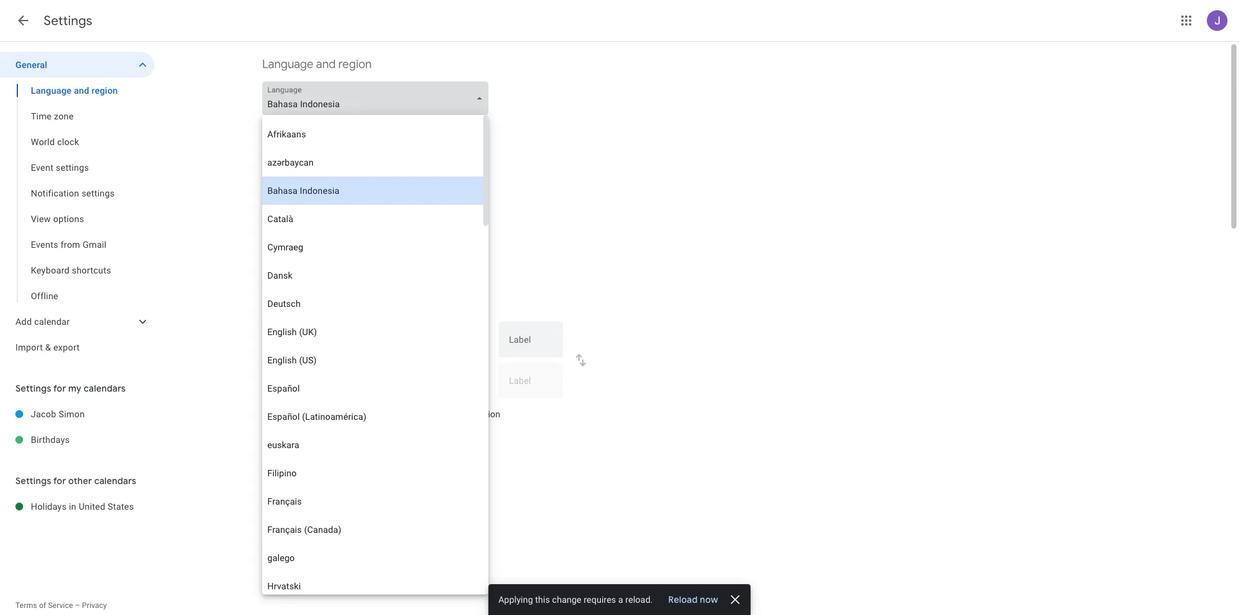Task type: vqa. For each thing, say whether or not it's contained in the screenshot.
view options
yes



Task type: locate. For each thing, give the bounding box(es) containing it.
0 horizontal spatial time zone
[[31, 111, 74, 121]]

0 horizontal spatial world
[[31, 137, 55, 147]]

español (latinoamérica)‎ option
[[262, 403, 483, 431]]

galego option
[[262, 544, 483, 573]]

0 horizontal spatial world clock
[[31, 137, 79, 147]]

0 vertical spatial clock
[[57, 137, 79, 147]]

tree
[[0, 52, 154, 361]]

current
[[438, 409, 466, 420]]

settings up options
[[82, 188, 115, 199]]

for
[[53, 383, 66, 395], [53, 476, 66, 487]]

settings up jacob
[[15, 383, 51, 395]]

region
[[338, 57, 372, 72], [92, 85, 118, 96]]

to left the current on the left of page
[[427, 409, 435, 420]]

settings
[[44, 13, 92, 29], [15, 383, 51, 395], [15, 476, 51, 487]]

zone up 'works' at bottom
[[406, 409, 425, 420]]

time zone up "display"
[[262, 274, 315, 289]]

zone up english (uk)‎ option
[[377, 301, 396, 312]]

0 vertical spatial language
[[262, 57, 313, 72]]

time right primary
[[386, 409, 404, 420]]

español option
[[262, 375, 483, 403]]

0 horizontal spatial and
[[74, 85, 89, 96]]

language and region
[[262, 57, 372, 72], [31, 85, 118, 96]]

0 horizontal spatial time
[[357, 301, 374, 312]]

ask to update my primary time zone to current location
[[281, 409, 500, 420]]

1 vertical spatial language
[[31, 85, 72, 96]]

1 horizontal spatial language and region
[[262, 57, 372, 72]]

display
[[281, 301, 311, 312]]

1 horizontal spatial time zone
[[262, 274, 315, 289]]

birthdays tree item
[[0, 427, 154, 453]]

world clock up show
[[262, 494, 323, 509]]

my
[[68, 383, 81, 395], [339, 409, 351, 420]]

settings right go back image
[[44, 13, 92, 29]]

show
[[281, 521, 304, 532]]

calendars for settings for other calendars
[[94, 476, 136, 487]]

1 horizontal spatial world clock
[[262, 494, 323, 509]]

jacob simon tree item
[[0, 402, 154, 427]]

holidays in united states
[[31, 502, 134, 512]]

for up jacob simon
[[53, 383, 66, 395]]

zone
[[54, 111, 74, 121], [290, 274, 315, 289], [377, 301, 396, 312], [406, 409, 425, 420]]

time inside tree
[[31, 111, 52, 121]]

&
[[45, 343, 51, 353]]

1 vertical spatial time
[[386, 409, 404, 420]]

0 vertical spatial settings
[[56, 163, 89, 173]]

event
[[31, 163, 53, 173]]

1 horizontal spatial region
[[338, 57, 372, 72]]

calendars for settings for my calendars
[[84, 383, 126, 395]]

settings up notification settings
[[56, 163, 89, 173]]

1 vertical spatial time
[[262, 274, 287, 289]]

across
[[422, 436, 446, 445]]

go back image
[[15, 13, 31, 28]]

2 horizontal spatial clock
[[330, 521, 352, 532]]

change
[[552, 595, 582, 605]]

0 vertical spatial world
[[31, 137, 55, 147]]

world clock up event settings
[[31, 137, 79, 147]]

clock up the show world clock
[[296, 494, 323, 509]]

1 vertical spatial settings
[[15, 383, 51, 395]]

my up the jacob simon tree item
[[68, 383, 81, 395]]

0 horizontal spatial clock
[[57, 137, 79, 147]]

calendars up states
[[94, 476, 136, 487]]

holidays in united states link
[[31, 494, 154, 520]]

0 horizontal spatial to
[[299, 409, 307, 420]]

zone up "display"
[[290, 274, 315, 289]]

1 horizontal spatial time
[[262, 274, 287, 289]]

settings up the holidays
[[15, 476, 51, 487]]

zone inside "group"
[[54, 111, 74, 121]]

time
[[357, 301, 374, 312], [386, 409, 404, 420]]

2 vertical spatial settings
[[15, 476, 51, 487]]

keyboard shortcuts
[[31, 265, 111, 276]]

1 vertical spatial calendars
[[94, 476, 136, 487]]

notification settings
[[31, 188, 115, 199]]

0 vertical spatial for
[[53, 383, 66, 395]]

other
[[68, 476, 92, 487]]

1 horizontal spatial world
[[262, 494, 293, 509]]

keyboard
[[31, 265, 69, 276]]

general
[[15, 60, 47, 70]]

1 vertical spatial language and region
[[31, 85, 118, 96]]

learn
[[262, 436, 282, 445]]

simon
[[59, 409, 85, 420]]

to
[[299, 409, 307, 420], [427, 409, 435, 420]]

view
[[31, 214, 51, 224]]

calendars up the jacob simon tree item
[[84, 383, 126, 395]]

hrvatski option
[[262, 573, 483, 601]]

settings for settings for other calendars
[[15, 476, 51, 487]]

1 vertical spatial for
[[53, 476, 66, 487]]

world up the event
[[31, 137, 55, 147]]

group
[[0, 78, 154, 309]]

offline
[[31, 291, 58, 301]]

time up "display"
[[262, 274, 287, 289]]

0 horizontal spatial my
[[68, 383, 81, 395]]

time zone
[[31, 111, 74, 121], [262, 274, 315, 289]]

works
[[400, 436, 420, 445]]

0 vertical spatial time
[[357, 301, 374, 312]]

to right ask
[[299, 409, 307, 420]]

for for other
[[53, 476, 66, 487]]

about
[[303, 436, 323, 445]]

time up english (uk)‎ option
[[357, 301, 374, 312]]

world
[[31, 137, 55, 147], [262, 494, 293, 509]]

terms
[[15, 602, 37, 611]]

None field
[[262, 82, 494, 115]]

time
[[31, 111, 52, 121], [262, 274, 287, 289]]

view options
[[31, 214, 84, 224]]

1 vertical spatial region
[[92, 85, 118, 96]]

français option
[[262, 488, 483, 516]]

1 vertical spatial world
[[262, 494, 293, 509]]

from
[[61, 240, 80, 250]]

in
[[69, 502, 76, 512]]

settings for my calendars tree
[[0, 402, 154, 453]]

1 horizontal spatial and
[[316, 57, 336, 72]]

1 vertical spatial time zone
[[262, 274, 315, 289]]

0 vertical spatial calendars
[[84, 383, 126, 395]]

world up show
[[262, 494, 293, 509]]

1 horizontal spatial my
[[339, 409, 351, 420]]

clock up event settings
[[57, 137, 79, 147]]

settings heading
[[44, 13, 92, 29]]

clock right world
[[330, 521, 352, 532]]

français (canada)‎ option
[[262, 516, 483, 544]]

a
[[619, 595, 624, 605]]

1 to from the left
[[299, 409, 307, 420]]

jacob
[[31, 409, 56, 420]]

dansk option
[[262, 262, 483, 290]]

2 for from the top
[[53, 476, 66, 487]]

0 vertical spatial time
[[31, 111, 52, 121]]

settings for settings
[[44, 13, 92, 29]]

0 horizontal spatial time
[[31, 111, 52, 121]]

0 horizontal spatial region
[[92, 85, 118, 96]]

calendar
[[367, 436, 398, 445]]

tree containing general
[[0, 52, 154, 361]]

shortcuts
[[72, 265, 111, 276]]

Label for secondary time zone. text field
[[509, 377, 553, 395]]

català option
[[262, 205, 483, 233]]

0 vertical spatial my
[[68, 383, 81, 395]]

reload now
[[669, 594, 719, 606]]

display secondary time zone
[[281, 301, 396, 312]]

calendars
[[84, 383, 126, 395], [94, 476, 136, 487]]

1 horizontal spatial to
[[427, 409, 435, 420]]

1 for from the top
[[53, 383, 66, 395]]

world clock
[[31, 137, 79, 147], [262, 494, 323, 509]]

0 vertical spatial settings
[[44, 13, 92, 29]]

0 horizontal spatial language
[[31, 85, 72, 96]]

my right update
[[339, 409, 351, 420]]

language inside "group"
[[31, 85, 72, 96]]

0 vertical spatial time zone
[[31, 111, 74, 121]]

0 horizontal spatial language and region
[[31, 85, 118, 96]]

clock
[[57, 137, 79, 147], [296, 494, 323, 509], [330, 521, 352, 532]]

location
[[468, 409, 500, 420]]

0 vertical spatial region
[[338, 57, 372, 72]]

time zone up event settings
[[31, 111, 74, 121]]

1 vertical spatial settings
[[82, 188, 115, 199]]

–
[[75, 602, 80, 611]]

Label for primary time zone. text field
[[509, 335, 553, 353]]

azərbaycan option
[[262, 148, 483, 177]]

privacy link
[[82, 602, 107, 611]]

euskara option
[[262, 431, 483, 460]]

language
[[262, 57, 313, 72], [31, 85, 72, 96]]

0 vertical spatial world clock
[[31, 137, 79, 147]]

and
[[316, 57, 336, 72], [74, 85, 89, 96]]

for left other
[[53, 476, 66, 487]]

reload now button
[[663, 594, 724, 607]]

1 horizontal spatial time
[[386, 409, 404, 420]]

time up the event
[[31, 111, 52, 121]]

zone up event settings
[[54, 111, 74, 121]]

settings
[[56, 163, 89, 173], [82, 188, 115, 199]]

events from gmail
[[31, 240, 106, 250]]

1 vertical spatial clock
[[296, 494, 323, 509]]



Task type: describe. For each thing, give the bounding box(es) containing it.
terms of service link
[[15, 602, 73, 611]]

1 vertical spatial and
[[74, 85, 89, 96]]

for for my
[[53, 383, 66, 395]]

general tree item
[[0, 52, 154, 78]]

birthdays
[[31, 435, 70, 445]]

of
[[39, 602, 46, 611]]

holidays
[[31, 502, 67, 512]]

clock inside tree
[[57, 137, 79, 147]]

holidays in united states tree item
[[0, 494, 154, 520]]

applying this change requires a reload.
[[499, 595, 653, 605]]

show world clock
[[281, 521, 352, 532]]

terms of service – privacy
[[15, 602, 107, 611]]

options
[[53, 214, 84, 224]]

time zone inside tree
[[31, 111, 74, 121]]

privacy
[[82, 602, 107, 611]]

now
[[700, 594, 719, 606]]

states
[[108, 502, 134, 512]]

export
[[53, 343, 80, 353]]

settings for my calendars
[[15, 383, 126, 395]]

learn more about how google calendar works across
[[262, 436, 447, 445]]

1 horizontal spatial language
[[262, 57, 313, 72]]

united
[[79, 502, 105, 512]]

english (us)‎ option
[[262, 346, 483, 375]]

language list box
[[262, 115, 483, 616]]

more
[[283, 436, 301, 445]]

language and region inside tree
[[31, 85, 118, 96]]

group containing language and region
[[0, 78, 154, 309]]

world
[[306, 521, 328, 532]]

gmail
[[83, 240, 106, 250]]

settings for other calendars
[[15, 476, 136, 487]]

1 vertical spatial world clock
[[262, 494, 323, 509]]

jacob simon
[[31, 409, 85, 420]]

settings for settings for my calendars
[[15, 383, 51, 395]]

0 vertical spatial and
[[316, 57, 336, 72]]

deutsch option
[[262, 290, 483, 318]]

event settings
[[31, 163, 89, 173]]

calendar
[[34, 317, 70, 327]]

primary
[[353, 409, 384, 420]]

secondary
[[313, 301, 354, 312]]

filipino option
[[262, 460, 483, 488]]

notification
[[31, 188, 79, 199]]

import
[[15, 343, 43, 353]]

2 vertical spatial clock
[[330, 521, 352, 532]]

2 to from the left
[[427, 409, 435, 420]]

applying
[[499, 595, 533, 605]]

birthdays link
[[31, 427, 154, 453]]

bahasa indonesia option
[[262, 177, 483, 205]]

settings for notification settings
[[82, 188, 115, 199]]

import & export
[[15, 343, 80, 353]]

requires
[[584, 595, 616, 605]]

events
[[31, 240, 58, 250]]

1 vertical spatial my
[[339, 409, 351, 420]]

0 vertical spatial language and region
[[262, 57, 372, 72]]

how
[[325, 436, 339, 445]]

1 horizontal spatial clock
[[296, 494, 323, 509]]

world clock inside tree
[[31, 137, 79, 147]]

world inside tree
[[31, 137, 55, 147]]

cymraeg option
[[262, 233, 483, 262]]

this
[[536, 595, 550, 605]]

ask
[[281, 409, 297, 420]]

reload
[[669, 594, 698, 606]]

service
[[48, 602, 73, 611]]

afrikaans option
[[262, 120, 483, 148]]

settings for event settings
[[56, 163, 89, 173]]

google
[[341, 436, 365, 445]]

english (uk)‎ option
[[262, 318, 483, 346]]

add calendar
[[15, 317, 70, 327]]

reload.
[[626, 595, 653, 605]]

update
[[309, 409, 337, 420]]

add
[[15, 317, 32, 327]]



